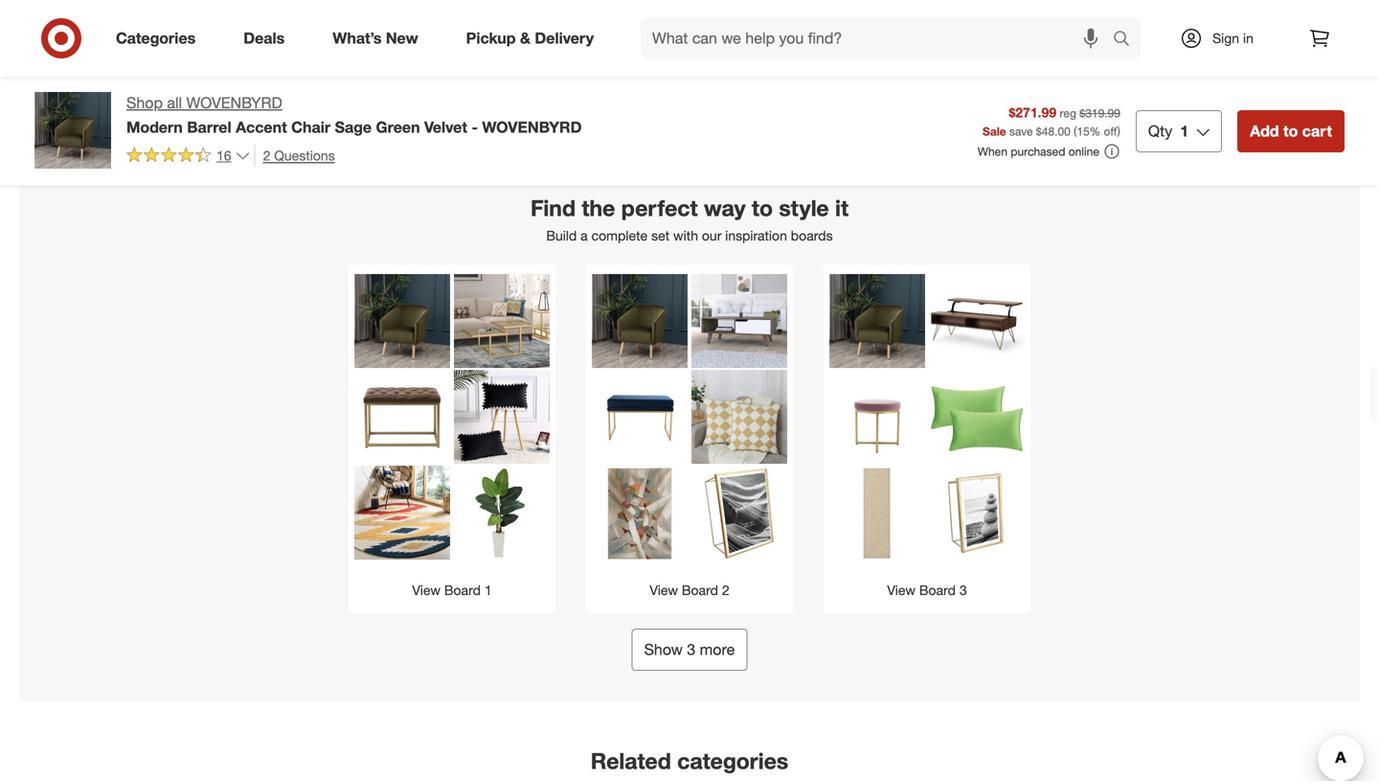 Task type: vqa. For each thing, say whether or not it's contained in the screenshot.
Q: within Q: Do you need wifi or just a bluetooth device? Also, will it work with a tv with bluetooth? Alf - 1 year ago
no



Task type: describe. For each thing, give the bounding box(es) containing it.
purchased
[[1011, 144, 1066, 159]]

2 questions
[[263, 147, 335, 164]]

off
[[1104, 124, 1118, 138]]

chair
[[291, 118, 331, 136]]

online
[[1069, 144, 1100, 159]]

)
[[1118, 124, 1121, 138]]

48.00
[[1042, 124, 1071, 138]]

pickup
[[466, 29, 516, 48]]

trinity 2 pieces embroidered decorative throw pillow covers with checkered design, beige, 20 x 20-inch image
[[692, 370, 788, 466]]

view board 1 button
[[349, 264, 556, 613]]

view board 3
[[888, 582, 967, 598]]

reg
[[1060, 106, 1077, 120]]

deals
[[244, 29, 285, 48]]

board for 1
[[445, 582, 481, 598]]

view board 1
[[412, 582, 492, 598]]

related
[[591, 747, 672, 774]]

view board 2 button
[[586, 264, 793, 613]]

more
[[700, 640, 735, 659]]

2 inside button
[[722, 582, 730, 598]]

qty
[[1149, 122, 1173, 140]]

view board 2
[[650, 582, 730, 598]]

view for view board 2
[[650, 582, 679, 598]]

categories link
[[100, 17, 220, 59]]

modern barrel accent chair sage green velvet - wovenbyrd image for view board 1
[[355, 274, 450, 370]]

sign in
[[1213, 30, 1254, 46]]

sign
[[1213, 30, 1240, 46]]

inspiration
[[726, 227, 788, 244]]

15
[[1078, 124, 1090, 138]]

shop
[[126, 93, 163, 112]]

find
[[531, 195, 576, 222]]

perfect
[[622, 195, 698, 222]]

what's
[[333, 29, 382, 48]]

build
[[547, 227, 577, 244]]

1 inside the view board 1 button
[[485, 582, 492, 598]]

search
[[1105, 31, 1151, 49]]

unique bargains velvet modern solid couch sofa home decorative pillow covers green 12" x 20" 2 pcs image
[[930, 370, 1025, 466]]

view board 3 button
[[824, 264, 1031, 613]]

set
[[652, 227, 670, 244]]

qty 1
[[1149, 122, 1189, 140]]

18&#34; round ottoman with metal base pink velvet - wovenbyrd image
[[830, 370, 926, 466]]

sale
[[983, 124, 1007, 138]]

when
[[978, 144, 1008, 159]]

trinity 2 pieces velvet throw pillow covers with pom pom design, black, 12 x 20 inches image
[[454, 370, 550, 466]]

related categories
[[591, 747, 789, 774]]

delivery
[[535, 29, 594, 48]]

green
[[376, 118, 420, 136]]

save
[[1010, 124, 1034, 138]]

in
[[1244, 30, 1254, 46]]

deals link
[[227, 17, 309, 59]]

show
[[645, 640, 683, 659]]

metal two-tier glass top gold coffee table - henn&hart image
[[454, 274, 550, 370]]

%
[[1090, 124, 1101, 138]]

our
[[702, 227, 722, 244]]

$
[[1037, 124, 1042, 138]]

modern barrel accent chair sage green velvet - wovenbyrd image for view board 3
[[830, 274, 926, 370]]

find the perfect way to style it build a complete set with our inspiration boards
[[531, 195, 849, 244]]

boards
[[791, 227, 833, 244]]

show 3 more button
[[632, 629, 748, 671]]

questions
[[274, 147, 335, 164]]

the
[[582, 195, 616, 222]]

lecce coffee table dark brown/white - boahaus image
[[692, 274, 788, 370]]

$271.99
[[1010, 104, 1057, 121]]



Task type: locate. For each thing, give the bounding box(es) containing it.
search button
[[1105, 17, 1151, 63]]

What can we help you find? suggestions appear below search field
[[641, 17, 1118, 59]]

1 vertical spatial 1
[[485, 582, 492, 598]]

way
[[704, 195, 746, 222]]

board for 3
[[920, 582, 956, 598]]

0 vertical spatial 1
[[1181, 122, 1189, 140]]

4&#39;x6&#39; gray abstract loomed area rug - safavieh image
[[592, 466, 688, 561]]

7&#39;x7&#39; round holden geometric design area rug ivory/multi round - safavieh image
[[355, 466, 450, 561]]

3 board from the left
[[920, 582, 956, 598]]

what's new link
[[316, 17, 442, 59]]

board down wire frame matte gold - stonebriar collection image
[[920, 582, 956, 598]]

show 3 more
[[645, 640, 735, 659]]

board
[[445, 582, 481, 598], [682, 582, 719, 598], [920, 582, 956, 598]]

when purchased online
[[978, 144, 1100, 159]]

pickup & delivery
[[466, 29, 594, 48]]

3 inside 'button'
[[687, 640, 696, 659]]

2 horizontal spatial modern barrel accent chair sage green velvet - wovenbyrd image
[[830, 274, 926, 370]]

&
[[520, 29, 531, 48]]

2 down accent
[[263, 147, 271, 164]]

0 horizontal spatial wovenbyrd
[[186, 93, 282, 112]]

1 right the qty
[[1181, 122, 1189, 140]]

0 horizontal spatial 3
[[687, 640, 696, 659]]

0 horizontal spatial 2
[[263, 147, 271, 164]]

3 left more
[[687, 640, 696, 659]]

view up show
[[650, 582, 679, 598]]

2 modern barrel accent chair sage green velvet - wovenbyrd image from the left
[[592, 274, 688, 370]]

board down nearly natural 4.5' travelers palm artificial tree in white planter image at the left bottom of the page
[[445, 582, 481, 598]]

8&#34; x 10&#34; wire frame gold - stonebriar collection image
[[692, 466, 788, 561]]

view
[[412, 582, 441, 598], [650, 582, 679, 598], [888, 582, 916, 598]]

1 vertical spatial 2
[[722, 582, 730, 598]]

cart
[[94, 23, 116, 37], [289, 23, 312, 37], [485, 23, 507, 37], [680, 23, 703, 37], [876, 23, 898, 37], [1071, 23, 1094, 37], [1267, 23, 1289, 37], [1303, 122, 1333, 140]]

new
[[386, 29, 418, 48]]

modern barrel accent chair sage green velvet - wovenbyrd image
[[355, 274, 450, 370], [592, 274, 688, 370], [830, 274, 926, 370]]

velvet
[[425, 118, 468, 136]]

1
[[1181, 122, 1189, 140], [485, 582, 492, 598]]

add to cart
[[55, 23, 116, 37], [250, 23, 312, 37], [446, 23, 507, 37], [641, 23, 703, 37], [837, 23, 898, 37], [1032, 23, 1094, 37], [1228, 23, 1289, 37], [1251, 122, 1333, 140]]

all
[[167, 93, 182, 112]]

wovenbyrd
[[186, 93, 282, 112], [482, 118, 582, 136]]

-
[[472, 118, 478, 136]]

0 horizontal spatial 1
[[485, 582, 492, 598]]

complete
[[592, 227, 648, 244]]

2 horizontal spatial board
[[920, 582, 956, 598]]

1 horizontal spatial view
[[650, 582, 679, 598]]

0 vertical spatial 2
[[263, 147, 271, 164]]

to inside find the perfect way to style it build a complete set with our inspiration boards
[[752, 195, 773, 222]]

1 horizontal spatial 2
[[722, 582, 730, 598]]

style
[[779, 195, 830, 222]]

2 board from the left
[[682, 582, 719, 598]]

1 down nearly natural 4.5' travelers palm artificial tree in white planter image at the left bottom of the page
[[485, 582, 492, 598]]

with
[[674, 227, 699, 244]]

16
[[217, 147, 231, 164]]

0 horizontal spatial modern barrel accent chair sage green velvet - wovenbyrd image
[[355, 274, 450, 370]]

to
[[80, 23, 91, 37], [275, 23, 286, 37], [471, 23, 482, 37], [666, 23, 677, 37], [862, 23, 873, 37], [1057, 23, 1068, 37], [1253, 23, 1264, 37], [1284, 122, 1299, 140], [752, 195, 773, 222]]

sage
[[335, 118, 372, 136]]

48&#34; moreno solid mango wood lift top coffee table umber brown - wyndenhall image
[[930, 274, 1025, 370]]

0 vertical spatial 3
[[960, 582, 967, 598]]

1 board from the left
[[445, 582, 481, 598]]

1 horizontal spatial board
[[682, 582, 719, 598]]

it
[[836, 195, 849, 222]]

3 inside button
[[960, 582, 967, 598]]

3 down wire frame matte gold - stonebriar collection image
[[960, 582, 967, 598]]

2 up more
[[722, 582, 730, 598]]

view for view board 1
[[412, 582, 441, 598]]

3
[[960, 582, 967, 598], [687, 640, 696, 659]]

wovenbyrd up the barrel
[[186, 93, 282, 112]]

view inside view board 3 button
[[888, 582, 916, 598]]

1 horizontal spatial 1
[[1181, 122, 1189, 140]]

a
[[581, 227, 588, 244]]

1 horizontal spatial wovenbyrd
[[482, 118, 582, 136]]

30.5" decorative pillowtop ottoman - wovenbyrd image
[[592, 370, 688, 466]]

2 view from the left
[[650, 582, 679, 598]]

image of modern barrel accent chair sage green velvet - wovenbyrd image
[[34, 92, 111, 169]]

categories
[[678, 747, 789, 774]]

barrel
[[187, 118, 232, 136]]

view inside button
[[412, 582, 441, 598]]

shop all wovenbyrd modern barrel accent chair sage green velvet - wovenbyrd
[[126, 93, 582, 136]]

beige/brown solid woven runner 2'4"x12' - safavieh image
[[830, 466, 926, 561]]

1 horizontal spatial modern barrel accent chair sage green velvet - wovenbyrd image
[[592, 274, 688, 370]]

$271.99 reg $319.99 sale save $ 48.00 ( 15 % off )
[[983, 104, 1121, 138]]

16 link
[[126, 145, 251, 168]]

3 view from the left
[[888, 582, 916, 598]]

pickup & delivery link
[[450, 17, 618, 59]]

0 horizontal spatial view
[[412, 582, 441, 598]]

1 vertical spatial wovenbyrd
[[482, 118, 582, 136]]

24&#34; button tufted metal ottoman light brown faux leather - wovenbyrd image
[[355, 370, 450, 466]]

1 vertical spatial 3
[[687, 640, 696, 659]]

view down "7&#39;x7&#39; round holden geometric design area rug ivory/multi round - safavieh" 'image'
[[412, 582, 441, 598]]

3 modern barrel accent chair sage green velvet - wovenbyrd image from the left
[[830, 274, 926, 370]]

2 questions link
[[254, 145, 335, 166]]

wovenbyrd right - at top left
[[482, 118, 582, 136]]

add
[[55, 23, 76, 37], [250, 23, 272, 37], [446, 23, 467, 37], [641, 23, 663, 37], [837, 23, 858, 37], [1032, 23, 1054, 37], [1228, 23, 1249, 37], [1251, 122, 1280, 140]]

1 horizontal spatial 3
[[960, 582, 967, 598]]

0 horizontal spatial board
[[445, 582, 481, 598]]

modern
[[126, 118, 183, 136]]

accent
[[236, 118, 287, 136]]

(
[[1074, 124, 1078, 138]]

modern barrel accent chair sage green velvet - wovenbyrd image for view board 2
[[592, 274, 688, 370]]

$319.99
[[1080, 106, 1121, 120]]

categories
[[116, 29, 196, 48]]

2
[[263, 147, 271, 164], [722, 582, 730, 598]]

add to cart button
[[46, 15, 125, 45], [241, 15, 320, 45], [437, 15, 516, 45], [632, 15, 711, 45], [828, 15, 907, 45], [1023, 15, 1102, 45], [1219, 15, 1298, 45], [1238, 110, 1345, 152]]

wire frame matte gold - stonebriar collection image
[[930, 466, 1025, 561]]

what's new
[[333, 29, 418, 48]]

view inside view board 2 button
[[650, 582, 679, 598]]

2 horizontal spatial view
[[888, 582, 916, 598]]

1 modern barrel accent chair sage green velvet - wovenbyrd image from the left
[[355, 274, 450, 370]]

nearly natural 4.5' travelers palm artificial tree in white planter image
[[454, 466, 550, 561]]

1 view from the left
[[412, 582, 441, 598]]

view down beige/brown solid woven runner 2'4"x12' - safavieh image
[[888, 582, 916, 598]]

sign in link
[[1164, 17, 1284, 59]]

board for 2
[[682, 582, 719, 598]]

board up show 3 more at the bottom of the page
[[682, 582, 719, 598]]

0 vertical spatial wovenbyrd
[[186, 93, 282, 112]]

view for view board 3
[[888, 582, 916, 598]]



